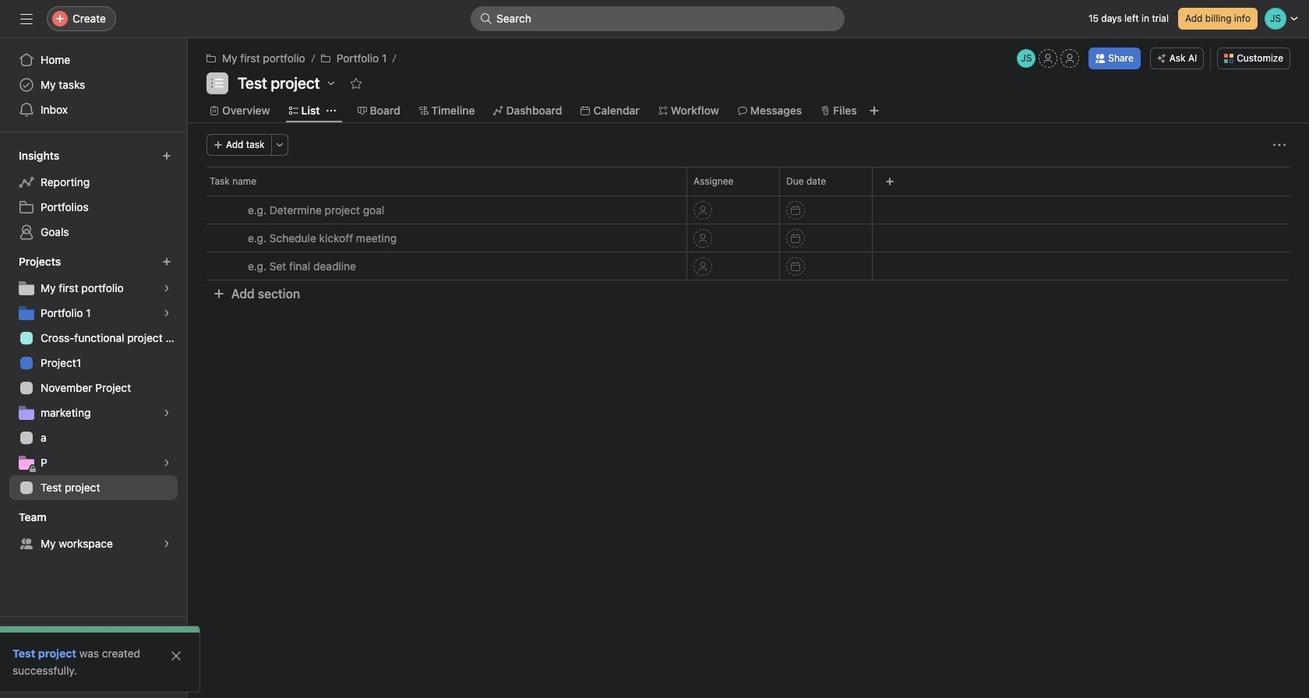 Task type: describe. For each thing, give the bounding box(es) containing it.
manage project members image
[[1017, 49, 1036, 68]]

prominent image
[[480, 12, 493, 25]]

see details, my workspace image
[[162, 539, 171, 549]]

projects element
[[0, 248, 187, 504]]

0 horizontal spatial more actions image
[[275, 140, 284, 150]]

insights element
[[0, 142, 187, 248]]

list image
[[211, 77, 224, 90]]

see details, my first portfolio image
[[162, 284, 171, 293]]

add field image
[[885, 177, 895, 186]]

global element
[[0, 38, 187, 132]]

see details, p image
[[162, 458, 171, 468]]

1 horizontal spatial more actions image
[[1274, 139, 1286, 151]]

see details, portfolio 1 image
[[162, 309, 171, 318]]



Task type: locate. For each thing, give the bounding box(es) containing it.
more actions image
[[1274, 139, 1286, 151], [275, 140, 284, 150]]

add to starred image
[[350, 77, 362, 90]]

new project or portfolio image
[[162, 257, 171, 267]]

row
[[188, 167, 1309, 196], [207, 195, 1291, 196], [188, 196, 1309, 224], [188, 224, 1309, 253], [188, 252, 1309, 281]]

teams element
[[0, 504, 187, 560]]

tab actions image
[[326, 106, 336, 115]]

list box
[[471, 6, 845, 31]]

see details, marketing image
[[162, 408, 171, 418]]

hide sidebar image
[[20, 12, 33, 25]]

close image
[[170, 650, 182, 663]]

add tab image
[[868, 104, 881, 117]]

new insights image
[[162, 151, 171, 161]]



Task type: vqa. For each thing, say whether or not it's contained in the screenshot.
Mark complete Checkbox for [Example] Find venue for holiday party 'cell'
no



